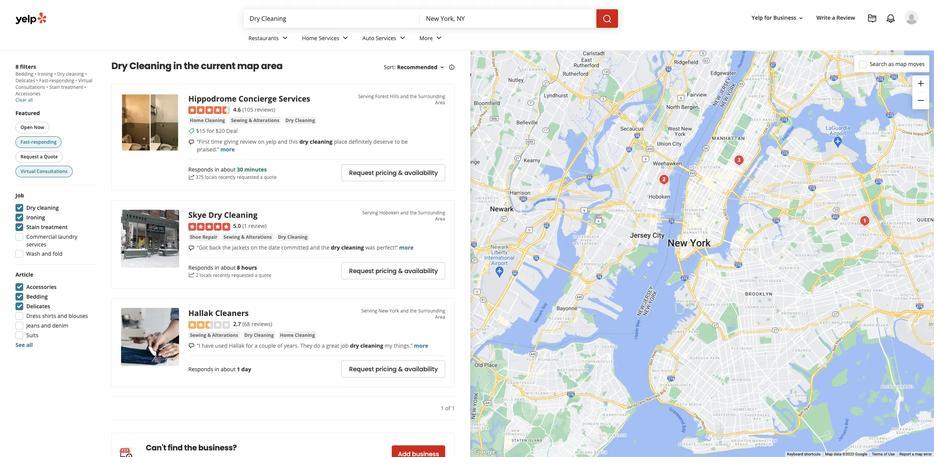 Task type: locate. For each thing, give the bounding box(es) containing it.
and inside the 'serving new york and the surrounding area'
[[401, 308, 409, 315]]

bedding inside bedding • ironing • dry cleaning • delicates • fast-responding •
[[15, 71, 33, 77]]

on for jackets
[[251, 244, 258, 252]]

request pricing & availability button down the to
[[342, 165, 446, 182]]

2 request pricing & availability button from the top
[[342, 263, 446, 280]]

responds for responds in about 30 minutes
[[189, 166, 213, 173]]

sewing & alterations down "5.0 (1 review)"
[[224, 234, 272, 241]]

1 vertical spatial surrounding
[[418, 210, 446, 217]]

5.0
[[233, 223, 241, 230]]

dry cleaning link for hippodrome concierge services
[[284, 117, 317, 125]]

3 area from the top
[[436, 314, 446, 321]]

report a map error link
[[900, 453, 932, 457]]

home up years.
[[280, 332, 294, 339]]

giving
[[224, 138, 239, 146]]

2 vertical spatial home
[[280, 332, 294, 339]]

dry cleaning link down '2.7 (68 reviews)'
[[243, 332, 276, 340]]

1 horizontal spatial fast-
[[39, 77, 50, 84]]

1 vertical spatial responding
[[31, 139, 57, 146]]

open
[[21, 124, 33, 131]]

2 horizontal spatial services
[[376, 34, 397, 42]]

dry cleaning in the current map area
[[111, 60, 283, 72]]

all right clear
[[28, 97, 33, 103]]

map for search as map moves
[[896, 60, 907, 68]]

• stain treatment • accessories
[[15, 84, 86, 97]]

virtual
[[78, 77, 92, 84], [21, 168, 35, 175]]

recently for 8 hours
[[213, 272, 230, 279]]

0 vertical spatial sewing
[[231, 117, 248, 124]]

16 chevron down v2 image left 16 info v2 icon on the left
[[439, 64, 446, 70]]

group
[[913, 75, 930, 110], [13, 192, 96, 261], [13, 271, 96, 350]]

place
[[334, 138, 348, 146]]

home cleaning for left home cleaning link home cleaning button
[[190, 117, 225, 124]]

a down hours
[[255, 272, 258, 279]]

"got back the jackets on the date committed and the dry cleaning was perfect!" more
[[197, 244, 414, 252]]

1 horizontal spatial on
[[258, 138, 265, 146]]

for left $20
[[207, 128, 214, 135]]

2 request pricing & availability from the top
[[349, 267, 438, 276]]

praised."
[[197, 146, 219, 153]]

0 vertical spatial surrounding
[[418, 93, 446, 100]]

sewing & alterations button for services
[[230, 117, 281, 125]]

Find text field
[[250, 14, 414, 23]]

bedding down the 8 filters
[[15, 71, 33, 77]]

None search field
[[244, 9, 620, 28]]

0 vertical spatial delicates
[[15, 77, 35, 84]]

2 vertical spatial dry cleaning link
[[243, 332, 276, 340]]

dry cleaning button up committed
[[277, 234, 309, 241]]

restaurants link
[[243, 28, 296, 50]]

request pricing & availability
[[349, 169, 438, 178], [349, 267, 438, 276], [349, 365, 438, 374]]

locals for responds in about 8 hours
[[200, 272, 212, 279]]

request pricing & availability button down my at the left of the page
[[342, 361, 446, 378]]

pricing down deserve at the left of the page
[[376, 169, 397, 178]]

cleaning
[[66, 71, 84, 77], [310, 138, 333, 146], [37, 204, 59, 212], [342, 244, 364, 252], [361, 342, 383, 350]]

16 chevron down v2 image
[[799, 15, 805, 21], [439, 64, 446, 70]]

map
[[237, 60, 259, 72], [896, 60, 907, 68], [916, 453, 923, 457]]

2 none field from the left
[[426, 14, 591, 23]]

hippodrome concierge services link
[[189, 94, 311, 104]]

"got
[[197, 244, 208, 252]]

yelp for business
[[752, 14, 797, 21]]

home services link
[[296, 28, 357, 50]]

None field
[[250, 14, 414, 23], [426, 14, 591, 23]]

(1
[[242, 223, 247, 230]]

1 availability from the top
[[405, 169, 438, 178]]

all for clear all
[[28, 97, 33, 103]]

treatment inside • stain treatment • accessories
[[61, 84, 83, 91]]

and inside serving forest hills and the surrounding area
[[401, 93, 409, 100]]

1 pricing from the top
[[376, 169, 397, 178]]

0 vertical spatial dry
[[300, 138, 309, 146]]

0 vertical spatial sewing & alterations button
[[230, 117, 281, 125]]

virtual consultations inside button
[[21, 168, 68, 175]]

the left the current
[[184, 60, 199, 72]]

1 16 speech v2 image from the top
[[189, 245, 195, 251]]

1 vertical spatial of
[[446, 405, 451, 413]]

write a review
[[817, 14, 856, 21]]

1 vertical spatial hallak
[[229, 342, 245, 350]]

3 availability from the top
[[405, 365, 438, 374]]

24 chevron down v2 image inside auto services link
[[398, 33, 407, 43]]

area inside serving hoboken and the surrounding area
[[436, 216, 446, 223]]

sewing up "i
[[190, 332, 206, 339]]

new
[[379, 308, 388, 315]]

home cleaning down '4.6 star rating' image
[[190, 117, 225, 124]]

24 chevron down v2 image right restaurants
[[281, 33, 290, 43]]

0 vertical spatial stain
[[49, 84, 60, 91]]

serving hoboken and the surrounding area
[[362, 210, 446, 223]]

used
[[215, 342, 228, 350]]

1 vertical spatial home cleaning
[[280, 332, 315, 339]]

of for terms of use
[[884, 453, 888, 457]]

24 chevron down v2 image inside more link
[[435, 33, 444, 43]]

the right hills
[[410, 93, 417, 100]]

16 speech v2 image
[[189, 245, 195, 251], [189, 344, 195, 350]]

2 vertical spatial serving
[[362, 308, 378, 315]]

•
[[35, 71, 36, 77], [54, 71, 56, 77], [85, 71, 87, 77], [36, 77, 38, 84], [75, 77, 77, 84], [46, 84, 48, 91], [84, 84, 86, 91]]

delicates inside bedding • ironing • dry cleaning • delicates • fast-responding •
[[15, 77, 35, 84]]

request pricing & availability button for skye dry cleaning
[[342, 263, 446, 280]]

1 area from the top
[[436, 99, 446, 106]]

home cleaning link down '4.6 star rating' image
[[189, 117, 227, 125]]

2 availability from the top
[[405, 267, 438, 276]]

1 vertical spatial more
[[400, 244, 414, 252]]

2 surrounding from the top
[[418, 210, 446, 217]]

1 surrounding from the top
[[418, 93, 446, 100]]

1 vertical spatial 16 chevron down v2 image
[[439, 64, 446, 70]]

fold
[[53, 250, 63, 258]]

recently down responds in about 30 minutes
[[218, 174, 236, 181]]

serving left new
[[362, 308, 378, 315]]

zoom in image
[[917, 79, 926, 88]]

2 vertical spatial responds
[[189, 366, 213, 374]]

quote
[[44, 154, 58, 160]]

a left quote
[[40, 154, 43, 160]]

about up '2 locals recently requested a quote'
[[221, 264, 236, 272]]

recently for 30 minutes
[[218, 174, 236, 181]]

dry right the job
[[350, 342, 359, 350]]

virtual consultations down request a quote button on the top left of page
[[21, 168, 68, 175]]

virtual consultations button
[[15, 166, 73, 178]]

24 chevron down v2 image inside restaurants link
[[281, 33, 290, 43]]

1 none field from the left
[[250, 14, 414, 23]]

1 vertical spatial alterations
[[246, 234, 272, 241]]

alterations
[[254, 117, 280, 124], [246, 234, 272, 241], [212, 332, 238, 339]]

24 chevron down v2 image right the more
[[435, 33, 444, 43]]

0 vertical spatial 16 speech v2 image
[[189, 245, 195, 251]]

16 speech v2 image left "i
[[189, 344, 195, 350]]

1 vertical spatial reviews)
[[252, 321, 272, 328]]

16 chevron down v2 image inside recommended popup button
[[439, 64, 446, 70]]

zoom out image
[[917, 96, 926, 105]]

serving inside serving hoboken and the surrounding area
[[362, 210, 378, 217]]

requested
[[237, 174, 259, 181], [232, 272, 254, 279]]

0 vertical spatial accessories
[[15, 91, 41, 97]]

on
[[258, 138, 265, 146], [251, 244, 258, 252]]

0 horizontal spatial home cleaning button
[[189, 117, 227, 125]]

a inside "element"
[[833, 14, 836, 21]]

0 vertical spatial home
[[302, 34, 318, 42]]

and down shirts
[[41, 322, 51, 330]]

day
[[242, 366, 251, 374]]

about left day
[[221, 366, 236, 374]]

for left couple
[[246, 342, 253, 350]]

1 horizontal spatial home
[[280, 332, 294, 339]]

cleaning up stain treatment
[[37, 204, 59, 212]]

for right yelp
[[765, 14, 773, 21]]

1 vertical spatial on
[[251, 244, 258, 252]]

dry cleaning link up committed
[[277, 234, 309, 241]]

the inside serving hoboken and the surrounding area
[[410, 210, 417, 217]]

4.6 (105 reviews)
[[233, 106, 276, 113]]

1 about from the top
[[221, 166, 236, 173]]

responds up 375
[[189, 166, 213, 173]]

serving inside the 'serving new york and the surrounding area'
[[362, 308, 378, 315]]

2 about from the top
[[221, 264, 236, 272]]

fast-responding button
[[15, 137, 62, 148]]

cleaning up • stain treatment • accessories
[[66, 71, 84, 77]]

2 horizontal spatial more link
[[414, 342, 429, 350]]

the right find at the left of page
[[184, 443, 197, 454]]

sewing & alterations button down 4.6 (105 reviews)
[[230, 117, 281, 125]]

request
[[21, 154, 39, 160], [349, 169, 374, 178], [349, 267, 374, 276], [349, 365, 374, 374]]

home cleaning link up years.
[[279, 332, 317, 340]]

home cleaning button down '4.6 star rating' image
[[189, 117, 227, 125]]

24 chevron down v2 image
[[281, 33, 290, 43], [398, 33, 407, 43], [435, 33, 444, 43]]

2 vertical spatial pricing
[[376, 365, 397, 374]]

jackets
[[232, 244, 250, 252]]

all right see
[[26, 342, 33, 349]]

0 vertical spatial group
[[913, 75, 930, 110]]

0 vertical spatial home cleaning link
[[189, 117, 227, 125]]

dry cleaning button down '2.7 (68 reviews)'
[[243, 332, 276, 340]]

1 vertical spatial fast-
[[21, 139, 31, 146]]

2 16 speech v2 image from the top
[[189, 344, 195, 350]]

sewing & alterations link down "5.0 (1 review)"
[[222, 234, 274, 241]]

1 responds from the top
[[189, 166, 213, 173]]

report
[[900, 453, 912, 457]]

"first
[[197, 138, 210, 146]]

shoe repair link
[[189, 234, 219, 241]]

2 vertical spatial request pricing & availability
[[349, 365, 438, 374]]

2 pricing from the top
[[376, 267, 397, 276]]

1 vertical spatial dry cleaning link
[[277, 234, 309, 241]]

terms of use link
[[873, 453, 896, 457]]

area inside serving forest hills and the surrounding area
[[436, 99, 446, 106]]

3 24 chevron down v2 image from the left
[[435, 33, 444, 43]]

responds down "i
[[189, 366, 213, 374]]

skye dry cleaning link
[[189, 210, 258, 221]]

0 horizontal spatial 16 chevron down v2 image
[[439, 64, 446, 70]]

virtual consultations down filters at the left top
[[15, 77, 92, 91]]

locals right 375
[[205, 174, 217, 181]]

2 area from the top
[[436, 216, 446, 223]]

surrounding inside serving forest hills and the surrounding area
[[418, 93, 446, 100]]

sewing down 5.0
[[224, 234, 240, 241]]

1 vertical spatial recently
[[213, 272, 230, 279]]

0 horizontal spatial more
[[221, 146, 235, 153]]

sewing & alterations for services
[[231, 117, 280, 124]]

0 vertical spatial alterations
[[254, 117, 280, 124]]

the inside serving forest hills and the surrounding area
[[410, 93, 417, 100]]

area inside the 'serving new york and the surrounding area'
[[436, 314, 446, 321]]

cleaning left was
[[342, 244, 364, 252]]

all for see all
[[26, 342, 33, 349]]

1 vertical spatial serving
[[362, 210, 378, 217]]

none field find
[[250, 14, 414, 23]]

serving left 'forest'
[[358, 93, 374, 100]]

1 horizontal spatial stain
[[49, 84, 60, 91]]

more link right things."
[[414, 342, 429, 350]]

restaurants
[[249, 34, 279, 42]]

0 horizontal spatial for
[[207, 128, 214, 135]]

requested for hours
[[232, 272, 254, 279]]

accessories down article
[[26, 284, 57, 291]]

sewing & alterations down 4.6 (105 reviews)
[[231, 117, 280, 124]]

more link down giving
[[221, 146, 235, 153]]

bedding up dress
[[26, 293, 48, 301]]

16 chevron down v2 image inside yelp for business button
[[799, 15, 805, 21]]

surrounding inside the 'serving new york and the surrounding area'
[[418, 308, 446, 315]]

16 chevron down v2 image right business
[[799, 15, 805, 21]]

for for $15
[[207, 128, 214, 135]]

Near text field
[[426, 14, 591, 23]]

my
[[385, 342, 393, 350]]

0 horizontal spatial virtual
[[21, 168, 35, 175]]

in for responds in about 30 minutes
[[215, 166, 219, 173]]

1 vertical spatial responds
[[189, 264, 213, 272]]

consultations down quote
[[37, 168, 68, 175]]

0 vertical spatial ironing
[[38, 71, 53, 77]]

1 vertical spatial pricing
[[376, 267, 397, 276]]

surrounding for hippodrome concierge services
[[418, 93, 446, 100]]

availability for hallak cleaners
[[405, 365, 438, 374]]

16 speech v2 image for hallak
[[189, 344, 195, 350]]

sewing & alterations link down 2.7 star rating image
[[189, 332, 240, 340]]

a
[[833, 14, 836, 21], [40, 154, 43, 160], [260, 174, 263, 181], [255, 272, 258, 279], [255, 342, 258, 350], [322, 342, 325, 350], [913, 453, 915, 457]]

recently
[[218, 174, 236, 181], [213, 272, 230, 279]]

1 vertical spatial request pricing & availability button
[[342, 263, 446, 280]]

1 vertical spatial dry cleaning
[[278, 234, 308, 241]]

user actions element
[[746, 10, 930, 57]]

2.7 (68 reviews)
[[233, 321, 272, 328]]

0 vertical spatial for
[[765, 14, 773, 21]]

area
[[436, 99, 446, 106], [436, 216, 446, 223], [436, 314, 446, 321]]

bedding for bedding • ironing • dry cleaning • delicates • fast-responding •
[[15, 71, 33, 77]]

1 vertical spatial area
[[436, 216, 446, 223]]

on left the yelp
[[258, 138, 265, 146]]

hallak right used
[[229, 342, 245, 350]]

requested down minutes
[[237, 174, 259, 181]]

delicates down the 8 filters
[[15, 77, 35, 84]]

quote
[[264, 174, 277, 181], [259, 272, 272, 279]]

write
[[817, 14, 831, 21]]

bedding for bedding
[[26, 293, 48, 301]]

dry cleaning up committed
[[278, 234, 308, 241]]

hippodrome concierge services image
[[858, 214, 873, 229]]

0 vertical spatial more
[[221, 146, 235, 153]]

home cleaning
[[190, 117, 225, 124], [280, 332, 315, 339]]

serving inside serving forest hills and the surrounding area
[[358, 93, 374, 100]]

2 horizontal spatial map
[[916, 453, 923, 457]]

responds for responds in about 8 hours
[[189, 264, 213, 272]]

and right hoboken
[[401, 210, 409, 217]]

more right perfect!" at the bottom left of the page
[[400, 244, 414, 252]]

consultations up "clear all"
[[15, 84, 45, 91]]

cleaning inside bedding • ironing • dry cleaning • delicates • fast-responding •
[[66, 71, 84, 77]]

0 vertical spatial virtual
[[78, 77, 92, 84]]

dry cleaning button for hippodrome concierge services
[[284, 117, 317, 125]]

0 vertical spatial about
[[221, 166, 236, 173]]

2 vertical spatial of
[[884, 453, 888, 457]]

0 vertical spatial home cleaning
[[190, 117, 225, 124]]

0 vertical spatial requested
[[237, 174, 259, 181]]

of for 1 of 1
[[446, 405, 451, 413]]

request pricing & availability button
[[342, 165, 446, 182], [342, 263, 446, 280], [342, 361, 446, 378]]

1 vertical spatial delicates
[[26, 303, 50, 310]]

2 vertical spatial group
[[13, 271, 96, 350]]

reviews) right (68
[[252, 321, 272, 328]]

3 responds from the top
[[189, 366, 213, 374]]

alterations down review)
[[246, 234, 272, 241]]

sewing
[[231, 117, 248, 124], [224, 234, 240, 241], [190, 332, 206, 339]]

request pricing & availability button down perfect!" at the bottom left of the page
[[342, 263, 446, 280]]

16 trending v2 image
[[189, 174, 195, 181]]

1 vertical spatial bedding
[[26, 293, 48, 301]]

1 horizontal spatial home cleaning
[[280, 332, 315, 339]]

0 vertical spatial area
[[436, 99, 446, 106]]

alterations up used
[[212, 332, 238, 339]]

serving
[[358, 93, 374, 100], [362, 210, 378, 217], [362, 308, 378, 315]]

recommended button
[[397, 63, 446, 71]]

map left error
[[916, 453, 923, 457]]

more link
[[221, 146, 235, 153], [400, 244, 414, 252], [414, 342, 429, 350]]

see all
[[15, 342, 33, 349]]

dry cleaning link
[[284, 117, 317, 125], [277, 234, 309, 241], [243, 332, 276, 340]]

0 vertical spatial dry cleaning button
[[284, 117, 317, 125]]

back
[[209, 244, 221, 252]]

stain
[[49, 84, 60, 91], [26, 224, 40, 231]]

2 vertical spatial alterations
[[212, 332, 238, 339]]

dry cleaning button up this
[[284, 117, 317, 125]]

more right things."
[[414, 342, 429, 350]]

1 horizontal spatial home cleaning button
[[279, 332, 317, 340]]

home cleaning button
[[189, 117, 227, 125], [279, 332, 317, 340]]

sewing & alterations down 2.7 star rating image
[[190, 332, 238, 339]]

1 horizontal spatial 8
[[237, 264, 240, 272]]

more
[[221, 146, 235, 153], [400, 244, 414, 252], [414, 342, 429, 350]]

3 surrounding from the top
[[418, 308, 446, 315]]

3 request pricing & availability from the top
[[349, 365, 438, 374]]

recently down responds in about 8 hours
[[213, 272, 230, 279]]

quote down date
[[259, 272, 272, 279]]

yelp
[[266, 138, 277, 146]]

definitely
[[349, 138, 372, 146]]

1 24 chevron down v2 image from the left
[[281, 33, 290, 43]]

bedding inside group
[[26, 293, 48, 301]]

about for 1
[[221, 366, 236, 374]]

home services
[[302, 34, 339, 42]]

dry cleaning up this
[[286, 117, 315, 124]]

availability
[[405, 169, 438, 178], [405, 267, 438, 276], [405, 365, 438, 374]]

services right concierge
[[279, 94, 311, 104]]

virtual consultations
[[15, 77, 92, 91], [21, 168, 68, 175]]

request pricing & availability button for hallak cleaners
[[342, 361, 446, 378]]

responding
[[50, 77, 74, 84], [31, 139, 57, 146]]

services for auto services
[[376, 34, 397, 42]]

1 vertical spatial for
[[207, 128, 214, 135]]

of
[[278, 342, 283, 350], [446, 405, 451, 413], [884, 453, 888, 457]]

filters
[[20, 63, 36, 70]]

2 vertical spatial about
[[221, 366, 236, 374]]

request pricing & availability down my at the left of the page
[[349, 365, 438, 374]]

the left date
[[259, 244, 267, 252]]

0 vertical spatial all
[[28, 97, 33, 103]]

dry right this
[[300, 138, 309, 146]]

2 vertical spatial sewing & alterations
[[190, 332, 238, 339]]

1 horizontal spatial 16 chevron down v2 image
[[799, 15, 805, 21]]

1 vertical spatial availability
[[405, 267, 438, 276]]

16 speech v2 image left "got
[[189, 245, 195, 251]]

16 speech v2 image for skye
[[189, 245, 195, 251]]

1 vertical spatial 8
[[237, 264, 240, 272]]

and left fold
[[42, 250, 51, 258]]

for inside button
[[765, 14, 773, 21]]

2 responds from the top
[[189, 264, 213, 272]]

2 horizontal spatial more
[[414, 342, 429, 350]]

a right write on the right top of page
[[833, 14, 836, 21]]

2 horizontal spatial 1
[[452, 405, 455, 413]]

2 vertical spatial dry cleaning
[[244, 332, 274, 339]]

hallak cleaners image
[[732, 153, 747, 168], [121, 309, 179, 367]]

keyboard
[[788, 453, 804, 457]]

skye dry cleaning image
[[121, 210, 179, 268]]

3 request pricing & availability button from the top
[[342, 361, 446, 378]]

hippodrome concierge services image
[[121, 94, 179, 152]]

2 horizontal spatial of
[[884, 453, 888, 457]]

treatment
[[61, 84, 83, 91], [41, 224, 68, 231]]

0 vertical spatial hallak cleaners image
[[732, 153, 747, 168]]

375
[[196, 174, 204, 181]]

2 horizontal spatial for
[[765, 14, 773, 21]]

sewing & alterations button down "5.0 (1 review)"
[[222, 234, 274, 241]]

home cleaning button for home cleaning link to the bottom
[[279, 332, 317, 340]]

and right hills
[[401, 93, 409, 100]]

fast- inside button
[[21, 139, 31, 146]]

0 vertical spatial serving
[[358, 93, 374, 100]]

serving for cleaning
[[362, 210, 378, 217]]

map left area
[[237, 60, 259, 72]]

surrounding inside serving hoboken and the surrounding area
[[418, 210, 446, 217]]

sewing & alterations link down 4.6 (105 reviews)
[[230, 117, 281, 125]]

1 vertical spatial request pricing & availability
[[349, 267, 438, 276]]

the inside the 'serving new york and the surrounding area'
[[410, 308, 417, 315]]

quote down minutes
[[264, 174, 277, 181]]

0 vertical spatial 16 chevron down v2 image
[[799, 15, 805, 21]]

2 24 chevron down v2 image from the left
[[398, 33, 407, 43]]

0 vertical spatial locals
[[205, 174, 217, 181]]

dry inside group
[[26, 204, 36, 212]]

job
[[15, 192, 24, 199]]

about for 8
[[221, 264, 236, 272]]

dry
[[300, 138, 309, 146], [331, 244, 340, 252], [350, 342, 359, 350]]

3 about from the top
[[221, 366, 236, 374]]

locals right 2
[[200, 272, 212, 279]]

sewing down '4.6'
[[231, 117, 248, 124]]

dry inside bedding • ironing • dry cleaning • delicates • fast-responding •
[[57, 71, 65, 77]]

0 horizontal spatial hallak
[[189, 309, 213, 319]]

3 pricing from the top
[[376, 365, 397, 374]]

dry cleaning link up this
[[284, 117, 317, 125]]

24 chevron down v2 image for more
[[435, 33, 444, 43]]

home up $15
[[190, 117, 204, 124]]

0 horizontal spatial on
[[251, 244, 258, 252]]

concierge
[[239, 94, 277, 104]]

requested down hours
[[232, 272, 254, 279]]

1 vertical spatial virtual
[[21, 168, 35, 175]]

search as map moves
[[871, 60, 926, 68]]

1 horizontal spatial none field
[[426, 14, 591, 23]]

write a review link
[[814, 11, 859, 25]]

map for report a map error
[[916, 453, 923, 457]]

projects image
[[868, 14, 878, 23]]

responding inside fast-responding button
[[31, 139, 57, 146]]

dry
[[111, 60, 128, 72], [57, 71, 65, 77], [286, 117, 294, 124], [26, 204, 36, 212], [209, 210, 222, 221], [278, 234, 286, 241], [244, 332, 253, 339]]

&
[[249, 117, 252, 124], [398, 169, 403, 178], [241, 234, 245, 241], [398, 267, 403, 276], [208, 332, 211, 339], [398, 365, 403, 374]]

the right hoboken
[[410, 210, 417, 217]]

request pricing & availability for skye dry cleaning
[[349, 267, 438, 276]]

0 vertical spatial home cleaning button
[[189, 117, 227, 125]]

services right auto
[[376, 34, 397, 42]]

0 horizontal spatial home cleaning
[[190, 117, 225, 124]]

hippodrome
[[189, 94, 237, 104]]

responds up 2
[[189, 264, 213, 272]]



Task type: describe. For each thing, give the bounding box(es) containing it.
to
[[395, 138, 400, 146]]

and right committed
[[310, 244, 320, 252]]

1 vertical spatial dry
[[331, 244, 340, 252]]

"first time giving review on yelp and this dry cleaning
[[197, 138, 333, 146]]

sort:
[[384, 63, 396, 71]]

$15
[[196, 128, 206, 135]]

16 chevron down v2 image for recommended
[[439, 64, 446, 70]]

locals for responds in about 30 minutes
[[205, 174, 217, 181]]

christina o. image
[[905, 10, 919, 24]]

responds in about 1 day
[[189, 366, 251, 374]]

home cleaning button for left home cleaning link
[[189, 117, 227, 125]]

open now button
[[15, 122, 49, 134]]

stain inside • stain treatment • accessories
[[49, 84, 60, 91]]

map data ©2023 google
[[826, 453, 868, 457]]

2
[[196, 272, 199, 279]]

request a quote
[[21, 154, 58, 160]]

in for responds in about 8 hours
[[215, 264, 219, 272]]

notifications image
[[887, 14, 896, 23]]

cleaning left my at the left of the page
[[361, 342, 383, 350]]

0 vertical spatial virtual consultations
[[15, 77, 92, 91]]

area for hippodrome concierge services
[[436, 99, 446, 106]]

keyboard shortcuts button
[[788, 453, 821, 458]]

review
[[837, 14, 856, 21]]

hours
[[242, 264, 257, 272]]

dry cleaning
[[26, 204, 59, 212]]

google image
[[473, 448, 498, 458]]

5.0 (1 review)
[[233, 223, 267, 230]]

skye
[[189, 210, 207, 221]]

0 horizontal spatial home cleaning link
[[189, 117, 227, 125]]

16 trending v2 image
[[189, 273, 195, 279]]

this
[[289, 138, 298, 146]]

consultations inside virtual consultations button
[[37, 168, 68, 175]]

search image
[[603, 14, 612, 23]]

more link for dry
[[400, 244, 414, 252]]

1 horizontal spatial 1
[[441, 405, 444, 413]]

sewing for dry
[[224, 234, 240, 241]]

use
[[889, 453, 896, 457]]

a down minutes
[[260, 174, 263, 181]]

in for responds in about 1 day
[[215, 366, 219, 374]]

quote for 8 hours
[[259, 272, 272, 279]]

data
[[834, 453, 842, 457]]

jeans and denim
[[26, 322, 68, 330]]

0 horizontal spatial of
[[278, 342, 283, 350]]

on for review
[[258, 138, 265, 146]]

dry cleaning for skye dry cleaning
[[278, 234, 308, 241]]

reviews) for concierge
[[255, 106, 276, 113]]

0 horizontal spatial 8
[[15, 63, 19, 70]]

2 horizontal spatial dry
[[350, 342, 359, 350]]

request a quote button
[[15, 151, 63, 163]]

a right the do at the left bottom of page
[[322, 342, 325, 350]]

0 horizontal spatial home
[[190, 117, 204, 124]]

"i have used hallak for a couple of years. they do a great job dry cleaning my things." more
[[197, 342, 429, 350]]

16 chevron down v2 image for yelp for business
[[799, 15, 805, 21]]

cleaners
[[215, 309, 249, 319]]

availability for skye dry cleaning
[[405, 267, 438, 276]]

0 horizontal spatial services
[[279, 94, 311, 104]]

alterations for services
[[254, 117, 280, 124]]

2 vertical spatial sewing
[[190, 332, 206, 339]]

sewing & alterations link for services
[[230, 117, 281, 125]]

0 vertical spatial hallak
[[189, 309, 213, 319]]

24 chevron down v2 image for auto services
[[398, 33, 407, 43]]

terms
[[873, 453, 884, 457]]

review)
[[249, 223, 267, 230]]

fast- inside bedding • ironing • dry cleaning • delicates • fast-responding •
[[39, 77, 50, 84]]

forest
[[375, 93, 389, 100]]

auto
[[363, 34, 375, 42]]

clear all
[[15, 97, 33, 103]]

1 vertical spatial accessories
[[26, 284, 57, 291]]

they
[[300, 342, 313, 350]]

quote for 30 minutes
[[264, 174, 277, 181]]

find
[[168, 443, 183, 454]]

bedding • ironing • dry cleaning • delicates • fast-responding •
[[15, 71, 87, 84]]

16 deal v2 image
[[189, 128, 195, 134]]

things."
[[394, 342, 413, 350]]

shirts
[[42, 313, 56, 320]]

ironing inside group
[[26, 214, 45, 221]]

the right committed
[[321, 244, 330, 252]]

can't
[[146, 443, 166, 454]]

current
[[201, 60, 236, 72]]

do
[[314, 342, 321, 350]]

dress shirts and blouses
[[26, 313, 88, 320]]

have
[[202, 342, 214, 350]]

time
[[211, 138, 223, 146]]

2 vertical spatial sewing & alterations link
[[189, 332, 240, 340]]

more
[[420, 34, 433, 42]]

commercial
[[26, 233, 57, 241]]

minutes
[[245, 166, 267, 173]]

sewing & alterations link for cleaning
[[222, 234, 274, 241]]

pricing for hallak cleaners
[[376, 365, 397, 374]]

2 vertical spatial sewing & alterations button
[[189, 332, 240, 340]]

1 horizontal spatial hallak
[[229, 342, 245, 350]]

committed
[[281, 244, 309, 252]]

1 request pricing & availability button from the top
[[342, 165, 446, 182]]

1 vertical spatial home cleaning link
[[279, 332, 317, 340]]

was
[[366, 244, 375, 252]]

skye dry cleaning image
[[657, 172, 672, 188]]

1 horizontal spatial for
[[246, 342, 253, 350]]

delicates inside group
[[26, 303, 50, 310]]

auto services link
[[357, 28, 414, 50]]

5 star rating image
[[189, 223, 230, 231]]

hallak cleaners image inside map region
[[732, 153, 747, 168]]

0 horizontal spatial dry
[[300, 138, 309, 146]]

commercial laundry services
[[26, 233, 77, 249]]

moves
[[909, 60, 926, 68]]

shortcuts
[[805, 453, 821, 457]]

a inside button
[[40, 154, 43, 160]]

services
[[26, 241, 46, 249]]

dry cleaning for hippodrome concierge services
[[286, 117, 315, 124]]

ironing inside bedding • ironing • dry cleaning • delicates • fast-responding •
[[38, 71, 53, 77]]

see
[[15, 342, 25, 349]]

place definitely deserve to be praised."
[[197, 138, 408, 153]]

group containing job
[[13, 192, 96, 261]]

and up denim
[[58, 313, 67, 320]]

24 chevron down v2 image
[[341, 33, 350, 43]]

surrounding for hallak cleaners
[[418, 308, 446, 315]]

2.7
[[233, 321, 241, 328]]

16 info v2 image
[[449, 64, 455, 70]]

yelp for business button
[[749, 11, 808, 25]]

pricing for skye dry cleaning
[[376, 267, 397, 276]]

recommended
[[397, 63, 438, 71]]

york
[[390, 308, 399, 315]]

area for hallak cleaners
[[436, 314, 446, 321]]

2.7 star rating image
[[189, 322, 230, 329]]

the right back
[[223, 244, 231, 252]]

google
[[856, 453, 868, 457]]

$20
[[216, 128, 225, 135]]

services for home services
[[319, 34, 339, 42]]

0 horizontal spatial 1
[[237, 366, 240, 374]]

a left couple
[[255, 342, 258, 350]]

and inside serving hoboken and the surrounding area
[[401, 210, 409, 217]]

2 vertical spatial more
[[414, 342, 429, 350]]

business categories element
[[243, 28, 919, 50]]

stain inside group
[[26, 224, 40, 231]]

report a map error
[[900, 453, 932, 457]]

accessories inside • stain treatment • accessories
[[15, 91, 41, 97]]

home inside business categories element
[[302, 34, 318, 42]]

home cleaning for home cleaning link to the bottom's home cleaning button
[[280, 332, 315, 339]]

requested for minutes
[[237, 174, 259, 181]]

terms of use
[[873, 453, 896, 457]]

virtual inside button
[[21, 168, 35, 175]]

1 request pricing & availability from the top
[[349, 169, 438, 178]]

responds in about 8 hours
[[189, 264, 257, 272]]

request pricing & availability for hallak cleaners
[[349, 365, 438, 374]]

none field near
[[426, 14, 591, 23]]

blouses
[[69, 313, 88, 320]]

more link for cleaners
[[414, 342, 429, 350]]

sewing & alterations for cleaning
[[224, 234, 272, 241]]

(68
[[242, 321, 250, 328]]

auto services
[[363, 34, 397, 42]]

dry cleaning button for skye dry cleaning
[[277, 234, 309, 241]]

request inside request a quote button
[[21, 154, 39, 160]]

dry cleaning link for skye dry cleaning
[[277, 234, 309, 241]]

a right report at the bottom
[[913, 453, 915, 457]]

serving forest hills and the surrounding area
[[358, 93, 446, 106]]

4.6 star rating image
[[189, 107, 230, 114]]

map region
[[395, 43, 935, 458]]

consultations inside virtual consultations
[[15, 84, 45, 91]]

8 filters
[[15, 63, 36, 70]]

years.
[[284, 342, 299, 350]]

about for 30
[[221, 166, 236, 173]]

16 speech v2 image
[[189, 139, 195, 146]]

1 of 1
[[441, 405, 455, 413]]

serving for services
[[358, 93, 374, 100]]

©2023
[[843, 453, 855, 457]]

0 vertical spatial more link
[[221, 146, 235, 153]]

see all button
[[15, 342, 33, 349]]

alterations for cleaning
[[246, 234, 272, 241]]

reviews) for cleaners
[[252, 321, 272, 328]]

open now
[[21, 124, 44, 131]]

error
[[924, 453, 932, 457]]

group containing article
[[13, 271, 96, 350]]

2 vertical spatial dry cleaning button
[[243, 332, 276, 340]]

cleaning left place at the left top of page
[[310, 138, 333, 146]]

1 vertical spatial treatment
[[41, 224, 68, 231]]

1 vertical spatial hallak cleaners image
[[121, 309, 179, 367]]

perfect!"
[[377, 244, 398, 252]]

0 horizontal spatial map
[[237, 60, 259, 72]]

for for yelp
[[765, 14, 773, 21]]

hills
[[390, 93, 399, 100]]

responding inside bedding • ironing • dry cleaning • delicates • fast-responding •
[[50, 77, 74, 84]]

24 chevron down v2 image for restaurants
[[281, 33, 290, 43]]

repair
[[202, 234, 218, 241]]

hippodrome concierge services
[[189, 94, 311, 104]]

responds for responds in about 1 day
[[189, 366, 213, 374]]

can't find the business?
[[146, 443, 237, 454]]

sewing for concierge
[[231, 117, 248, 124]]

hallak cleaners
[[189, 309, 249, 319]]

sewing & alterations button for cleaning
[[222, 234, 274, 241]]

and left this
[[278, 138, 288, 146]]

featured group
[[14, 110, 96, 179]]



Task type: vqa. For each thing, say whether or not it's contained in the screenshot.
""Got"
yes



